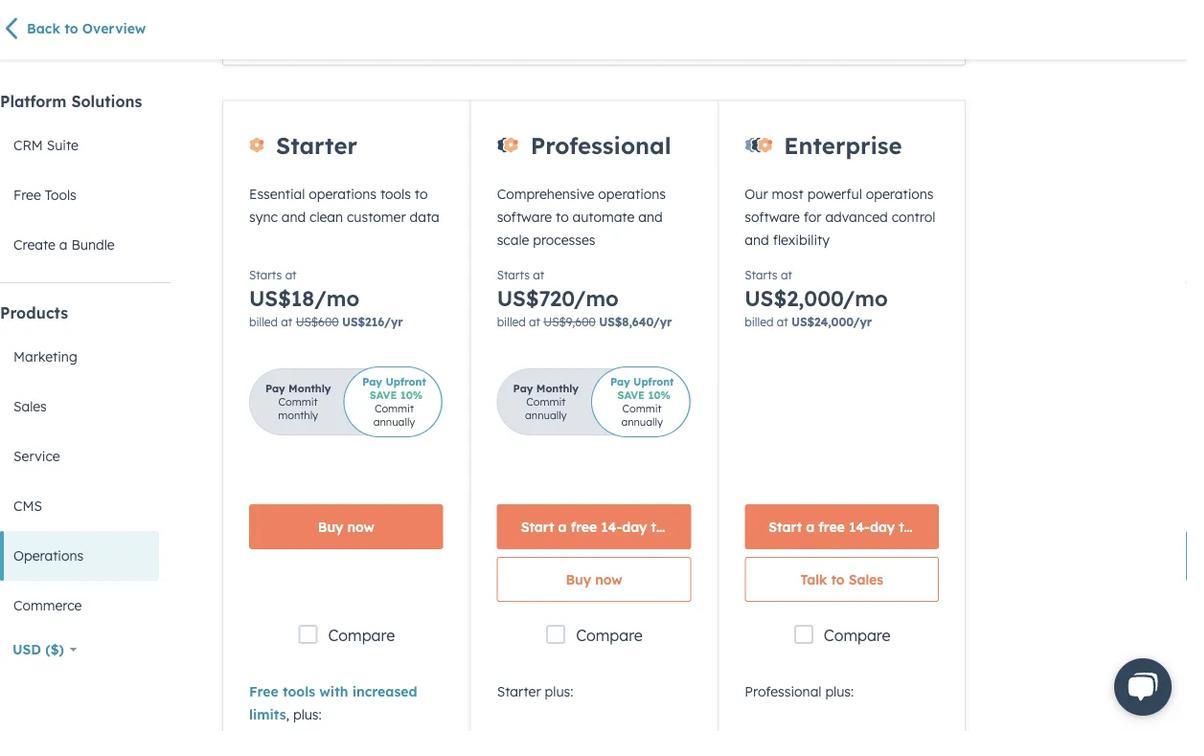 Task type: locate. For each thing, give the bounding box(es) containing it.
sales right the talk
[[849, 572, 883, 588]]

1 horizontal spatial plus:
[[545, 684, 573, 701]]

1 horizontal spatial 14-
[[849, 519, 870, 536]]

1 horizontal spatial upfront
[[633, 376, 674, 389]]

save for pay monthly commit monthly
[[370, 389, 397, 403]]

platform solutions
[[0, 92, 142, 111]]

to up data
[[415, 186, 428, 202]]

advanced
[[825, 209, 888, 225]]

at down us$720
[[529, 315, 540, 329]]

2 pay upfront save 10% commit annually from the left
[[610, 376, 674, 429]]

2 trial from the left
[[899, 519, 926, 536]]

at up us$720
[[533, 268, 544, 283]]

to inside button
[[64, 20, 78, 37]]

free inside platform solutions element
[[13, 187, 41, 204]]

/mo up us$600
[[314, 285, 359, 312]]

start a free 14-day trial for now
[[521, 519, 678, 536]]

2 horizontal spatial plus:
[[825, 684, 854, 701]]

start a free 14-day trial button for now
[[497, 505, 691, 550]]

1 horizontal spatial trial
[[899, 519, 926, 536]]

0 horizontal spatial 14-
[[601, 519, 622, 536]]

1 horizontal spatial a
[[558, 519, 567, 536]]

1 upfront from the left
[[386, 376, 426, 389]]

1 horizontal spatial starter
[[497, 684, 541, 701]]

2 save from the left
[[617, 389, 645, 403]]

us$18
[[249, 285, 314, 312]]

1 software from the left
[[497, 209, 552, 225]]

commit down us$600
[[278, 396, 318, 409]]

1 horizontal spatial start a free 14-day trial button
[[745, 505, 939, 550]]

1 14- from the left
[[601, 519, 622, 536]]

starts up us$2,000
[[745, 268, 778, 283]]

starts
[[249, 268, 282, 283], [497, 268, 530, 283], [745, 268, 778, 283]]

0 horizontal spatial starts
[[249, 268, 282, 283]]

/yr inside starts at us$720 /mo billed at us$9,600 us$8,640 /yr
[[653, 315, 672, 329]]

starts inside starts at us$2,000 /mo billed at us$24,000 /yr
[[745, 268, 778, 283]]

pay upfront save 10% commit annually for pay monthly commit monthly
[[362, 376, 426, 429]]

and inside essential operations tools to sync and clean customer data
[[281, 209, 306, 225]]

service
[[13, 448, 60, 465]]

to right the talk
[[831, 572, 845, 588]]

pay inside the pay monthly commit annually
[[513, 382, 533, 396]]

1 vertical spatial tools
[[283, 684, 315, 701]]

2 10% from the left
[[648, 389, 670, 403]]

starts inside starts at us$18 /mo billed at us$600 us$216 /yr
[[249, 268, 282, 283]]

2 horizontal spatial starts
[[745, 268, 778, 283]]

/mo
[[314, 285, 359, 312], [574, 285, 619, 312], [843, 285, 888, 312]]

and inside comprehensive operations software to automate and scale processes
[[638, 209, 663, 225]]

operations up the control
[[866, 186, 934, 202]]

automate
[[573, 209, 635, 225]]

1 horizontal spatial starts
[[497, 268, 530, 283]]

tools up , plus:
[[283, 684, 315, 701]]

1 /yr from the left
[[384, 315, 403, 329]]

billed
[[249, 315, 278, 329], [497, 315, 526, 329], [745, 315, 773, 329]]

operations inside comprehensive operations software to automate and scale processes
[[598, 186, 666, 202]]

to right back
[[64, 20, 78, 37]]

2 horizontal spatial compare
[[824, 627, 890, 646]]

/mo inside starts at us$2,000 /mo billed at us$24,000 /yr
[[843, 285, 888, 312]]

1 billed from the left
[[249, 315, 278, 329]]

1 horizontal spatial operations
[[598, 186, 666, 202]]

compare
[[328, 627, 395, 646], [576, 627, 643, 646], [824, 627, 890, 646]]

0 horizontal spatial software
[[497, 209, 552, 225]]

and left flexibility
[[745, 232, 769, 248]]

1 horizontal spatial buy now button
[[497, 558, 691, 603]]

sales
[[13, 399, 47, 415], [849, 572, 883, 588]]

save
[[370, 389, 397, 403], [617, 389, 645, 403]]

scale
[[497, 232, 529, 248]]

products
[[0, 304, 68, 323]]

us$9,600
[[544, 315, 596, 329]]

1 horizontal spatial 10%
[[648, 389, 670, 403]]

operations for comprehensive
[[598, 186, 666, 202]]

monthly inside the pay monthly commit annually
[[536, 382, 579, 396]]

2 14- from the left
[[849, 519, 870, 536]]

operations up automate
[[598, 186, 666, 202]]

professional plus:
[[745, 684, 854, 701]]

2 horizontal spatial a
[[806, 519, 815, 536]]

0 horizontal spatial /mo
[[314, 285, 359, 312]]

us$2,000
[[745, 285, 843, 312]]

/mo for us$18
[[314, 285, 359, 312]]

free inside the free tools with increased limits
[[249, 684, 279, 701]]

0 vertical spatial starter
[[276, 131, 357, 160]]

monthly inside pay monthly commit monthly
[[288, 382, 331, 396]]

upfront
[[386, 376, 426, 389], [633, 376, 674, 389]]

crm suite
[[13, 137, 78, 154]]

1 horizontal spatial /mo
[[574, 285, 619, 312]]

0 horizontal spatial start a free 14-day trial
[[521, 519, 678, 536]]

1 operations from the left
[[309, 186, 377, 202]]

billed inside starts at us$18 /mo billed at us$600 us$216 /yr
[[249, 315, 278, 329]]

2 day from the left
[[870, 519, 895, 536]]

upfront for pay monthly commit annually
[[633, 376, 674, 389]]

starts up us$720
[[497, 268, 530, 283]]

products element
[[0, 303, 171, 631]]

2 billed from the left
[[497, 315, 526, 329]]

1 horizontal spatial and
[[638, 209, 663, 225]]

1 horizontal spatial buy now
[[566, 572, 622, 588]]

monthly
[[288, 382, 331, 396], [536, 382, 579, 396]]

start a free 14-day trial button
[[497, 505, 691, 550], [745, 505, 939, 550]]

1 day from the left
[[622, 519, 647, 536]]

1 horizontal spatial annually
[[525, 409, 567, 423]]

0 vertical spatial now
[[347, 519, 374, 536]]

operations inside our most powerful operations software for advanced control and flexibility
[[866, 186, 934, 202]]

14-
[[601, 519, 622, 536], [849, 519, 870, 536]]

billed inside starts at us$2,000 /mo billed at us$24,000 /yr
[[745, 315, 773, 329]]

2 horizontal spatial and
[[745, 232, 769, 248]]

1 horizontal spatial save
[[617, 389, 645, 403]]

start
[[521, 519, 554, 536], [769, 519, 802, 536]]

/mo up us$24,000
[[843, 285, 888, 312]]

free
[[571, 519, 597, 536], [818, 519, 845, 536]]

free tools with increased limits
[[249, 684, 417, 724]]

starts at us$2,000 /mo billed at us$24,000 /yr
[[745, 268, 888, 329]]

0 horizontal spatial pay upfront save 10% commit annually
[[362, 376, 426, 429]]

0 horizontal spatial now
[[347, 519, 374, 536]]

talk to sales
[[800, 572, 883, 588]]

billed down us$18
[[249, 315, 278, 329]]

talk
[[800, 572, 827, 588]]

pay inside pay monthly commit monthly
[[265, 382, 285, 396]]

1 10% from the left
[[400, 389, 423, 403]]

pay
[[362, 376, 382, 389], [610, 376, 630, 389], [265, 382, 285, 396], [513, 382, 533, 396]]

0 horizontal spatial start a free 14-day trial button
[[497, 505, 691, 550]]

2 horizontal spatial /yr
[[853, 315, 872, 329]]

annually inside the pay monthly commit annually
[[525, 409, 567, 423]]

0 vertical spatial buy
[[318, 519, 343, 536]]

/yr
[[384, 315, 403, 329], [653, 315, 672, 329], [853, 315, 872, 329]]

0 horizontal spatial trial
[[651, 519, 678, 536]]

0 horizontal spatial professional
[[530, 131, 671, 160]]

/yr for us$720
[[653, 315, 672, 329]]

1 vertical spatial buy
[[566, 572, 591, 588]]

0 horizontal spatial free
[[571, 519, 597, 536]]

0 horizontal spatial free
[[13, 187, 41, 204]]

2 compare from the left
[[576, 627, 643, 646]]

plus:
[[545, 684, 573, 701], [825, 684, 854, 701], [293, 707, 322, 724]]

3 /mo from the left
[[843, 285, 888, 312]]

pay upfront save 10% commit annually
[[362, 376, 426, 429], [610, 376, 674, 429]]

starts at us$720 /mo billed at us$9,600 us$8,640 /yr
[[497, 268, 672, 329]]

1 pay upfront save 10% commit annually from the left
[[362, 376, 426, 429]]

1 horizontal spatial free
[[818, 519, 845, 536]]

sales up service
[[13, 399, 47, 415]]

1 start from the left
[[521, 519, 554, 536]]

1 horizontal spatial day
[[870, 519, 895, 536]]

0 vertical spatial buy now
[[318, 519, 374, 536]]

starts inside starts at us$720 /mo billed at us$9,600 us$8,640 /yr
[[497, 268, 530, 283]]

and
[[281, 209, 306, 225], [638, 209, 663, 225], [745, 232, 769, 248]]

1 horizontal spatial /yr
[[653, 315, 672, 329]]

free tools with increased limits button
[[249, 684, 417, 724]]

0 horizontal spatial buy
[[318, 519, 343, 536]]

0 horizontal spatial 10%
[[400, 389, 423, 403]]

1 vertical spatial professional
[[745, 684, 822, 701]]

free tools link
[[0, 171, 159, 220]]

start for talk
[[769, 519, 802, 536]]

to
[[64, 20, 78, 37], [415, 186, 428, 202], [556, 209, 569, 225], [831, 572, 845, 588]]

2 software from the left
[[745, 209, 800, 225]]

billed for us$720
[[497, 315, 526, 329]]

2 upfront from the left
[[633, 376, 674, 389]]

2 start a free 14-day trial button from the left
[[745, 505, 939, 550]]

0 horizontal spatial monthly
[[288, 382, 331, 396]]

commit down us$9,600 on the top of the page
[[526, 396, 566, 409]]

starts for us$720
[[497, 268, 530, 283]]

0 horizontal spatial starter
[[276, 131, 357, 160]]

0 horizontal spatial start
[[521, 519, 554, 536]]

pay upfront save 10% commit annually down us$8,640
[[610, 376, 674, 429]]

1 horizontal spatial start
[[769, 519, 802, 536]]

/mo inside starts at us$18 /mo billed at us$600 us$216 /yr
[[314, 285, 359, 312]]

/yr inside starts at us$2,000 /mo billed at us$24,000 /yr
[[853, 315, 872, 329]]

3 /yr from the left
[[853, 315, 872, 329]]

tools up customer
[[380, 186, 411, 202]]

free up limits
[[249, 684, 279, 701]]

tools
[[380, 186, 411, 202], [283, 684, 315, 701]]

0 horizontal spatial operations
[[309, 186, 377, 202]]

2 horizontal spatial /mo
[[843, 285, 888, 312]]

usd ($)
[[12, 642, 64, 659]]

software up scale
[[497, 209, 552, 225]]

overview
[[82, 20, 146, 37]]

starter
[[276, 131, 357, 160], [497, 684, 541, 701]]

billed inside starts at us$720 /mo billed at us$9,600 us$8,640 /yr
[[497, 315, 526, 329]]

operations link
[[0, 532, 159, 582]]

free left the 'tools'
[[13, 187, 41, 204]]

operations up clean
[[309, 186, 377, 202]]

1 /mo from the left
[[314, 285, 359, 312]]

2 starts from the left
[[497, 268, 530, 283]]

1 free from the left
[[571, 519, 597, 536]]

back to overview
[[27, 20, 146, 37]]

3 compare from the left
[[824, 627, 890, 646]]

pay up monthly
[[265, 382, 285, 396]]

to up processes
[[556, 209, 569, 225]]

and down essential
[[281, 209, 306, 225]]

0 horizontal spatial upfront
[[386, 376, 426, 389]]

1 horizontal spatial sales
[[849, 572, 883, 588]]

plus: for starter plus:
[[545, 684, 573, 701]]

pay upfront save 10% commit annually for pay monthly commit annually
[[610, 376, 674, 429]]

1 horizontal spatial compare
[[576, 627, 643, 646]]

commit
[[278, 396, 318, 409], [526, 396, 566, 409], [375, 403, 414, 416], [622, 403, 662, 416]]

0 horizontal spatial billed
[[249, 315, 278, 329]]

starts up us$18
[[249, 268, 282, 283]]

now for buy now button to the top
[[347, 519, 374, 536]]

1 start a free 14-day trial button from the left
[[497, 505, 691, 550]]

1 horizontal spatial billed
[[497, 315, 526, 329]]

software down most
[[745, 209, 800, 225]]

2 /yr from the left
[[653, 315, 672, 329]]

2 free from the left
[[818, 519, 845, 536]]

day for talk to sales
[[870, 519, 895, 536]]

billed down us$2,000
[[745, 315, 773, 329]]

1 save from the left
[[370, 389, 397, 403]]

10%
[[400, 389, 423, 403], [648, 389, 670, 403]]

/mo inside starts at us$720 /mo billed at us$9,600 us$8,640 /yr
[[574, 285, 619, 312]]

1 start a free 14-day trial from the left
[[521, 519, 678, 536]]

commit inside the pay monthly commit annually
[[526, 396, 566, 409]]

1 horizontal spatial monthly
[[536, 382, 579, 396]]

to inside comprehensive operations software to automate and scale processes
[[556, 209, 569, 225]]

/mo for us$720
[[574, 285, 619, 312]]

1 horizontal spatial professional
[[745, 684, 822, 701]]

/mo up us$9,600 on the top of the page
[[574, 285, 619, 312]]

pay down us$720
[[513, 382, 533, 396]]

0 horizontal spatial sales
[[13, 399, 47, 415]]

commerce
[[13, 598, 82, 615]]

billed down us$720
[[497, 315, 526, 329]]

operations inside essential operations tools to sync and clean customer data
[[309, 186, 377, 202]]

monthly down us$9,600 on the top of the page
[[536, 382, 579, 396]]

1 horizontal spatial buy
[[566, 572, 591, 588]]

powerful
[[807, 186, 862, 202]]

1 vertical spatial now
[[595, 572, 622, 588]]

1 vertical spatial starter
[[497, 684, 541, 701]]

free tools
[[13, 187, 76, 204]]

now
[[347, 519, 374, 536], [595, 572, 622, 588]]

2 /mo from the left
[[574, 285, 619, 312]]

at up us$18
[[285, 268, 297, 283]]

1 horizontal spatial tools
[[380, 186, 411, 202]]

plus: for professional plus:
[[825, 684, 854, 701]]

professional for professional plus:
[[745, 684, 822, 701]]

2 horizontal spatial annually
[[621, 416, 663, 429]]

save for pay monthly commit annually
[[617, 389, 645, 403]]

buy now button
[[249, 505, 443, 550], [497, 558, 691, 603]]

0 horizontal spatial and
[[281, 209, 306, 225]]

at down us$2,000
[[777, 315, 788, 329]]

0 horizontal spatial /yr
[[384, 315, 403, 329]]

0 vertical spatial professional
[[530, 131, 671, 160]]

0 horizontal spatial buy now
[[318, 519, 374, 536]]

0 horizontal spatial save
[[370, 389, 397, 403]]

0 vertical spatial free
[[13, 187, 41, 204]]

software
[[497, 209, 552, 225], [745, 209, 800, 225]]

1 vertical spatial buy now
[[566, 572, 622, 588]]

essential
[[249, 186, 305, 202]]

starter plus:
[[497, 684, 573, 701]]

buy now for buy now button to the top
[[318, 519, 374, 536]]

1 horizontal spatial free
[[249, 684, 279, 701]]

3 billed from the left
[[745, 315, 773, 329]]

pay upfront save 10% commit annually down us$216
[[362, 376, 426, 429]]

0 horizontal spatial day
[[622, 519, 647, 536]]

day for buy now
[[622, 519, 647, 536]]

a for buy now
[[558, 519, 567, 536]]

0 horizontal spatial compare
[[328, 627, 395, 646]]

0 horizontal spatial buy now button
[[249, 505, 443, 550]]

and right automate
[[638, 209, 663, 225]]

2 start a free 14-day trial from the left
[[769, 519, 926, 536]]

a
[[59, 237, 68, 253], [558, 519, 567, 536], [806, 519, 815, 536]]

0 horizontal spatial annually
[[373, 416, 415, 429]]

1 vertical spatial free
[[249, 684, 279, 701]]

buy now
[[318, 519, 374, 536], [566, 572, 622, 588]]

free for buy
[[571, 519, 597, 536]]

2 start from the left
[[769, 519, 802, 536]]

start a free 14-day trial
[[521, 519, 678, 536], [769, 519, 926, 536]]

2 operations from the left
[[598, 186, 666, 202]]

monthly for commit annually
[[536, 382, 579, 396]]

/yr inside starts at us$18 /mo billed at us$600 us$216 /yr
[[384, 315, 403, 329]]

1 horizontal spatial software
[[745, 209, 800, 225]]

operations for essential
[[309, 186, 377, 202]]

0 vertical spatial buy now button
[[249, 505, 443, 550]]

save down us$216
[[370, 389, 397, 403]]

1 monthly from the left
[[288, 382, 331, 396]]

2 monthly from the left
[[536, 382, 579, 396]]

3 starts from the left
[[745, 268, 778, 283]]

save down us$8,640
[[617, 389, 645, 403]]

2 horizontal spatial operations
[[866, 186, 934, 202]]

pay down us$8,640
[[610, 376, 630, 389]]

0 vertical spatial tools
[[380, 186, 411, 202]]

1 starts from the left
[[249, 268, 282, 283]]

1 horizontal spatial now
[[595, 572, 622, 588]]

free
[[13, 187, 41, 204], [249, 684, 279, 701]]

1 horizontal spatial start a free 14-day trial
[[769, 519, 926, 536]]

chat widget region
[[1084, 640, 1187, 732]]

1 horizontal spatial pay upfront save 10% commit annually
[[610, 376, 674, 429]]

1 trial from the left
[[651, 519, 678, 536]]

2 horizontal spatial billed
[[745, 315, 773, 329]]

annually for pay monthly commit annually
[[621, 416, 663, 429]]

crm suite link
[[0, 121, 159, 171]]

1 vertical spatial sales
[[849, 572, 883, 588]]

/yr for us$18
[[384, 315, 403, 329]]

at up us$2,000
[[781, 268, 792, 283]]

create
[[13, 237, 55, 253]]

3 operations from the left
[[866, 186, 934, 202]]

0 horizontal spatial plus:
[[293, 707, 322, 724]]

0 horizontal spatial tools
[[283, 684, 315, 701]]

buy
[[318, 519, 343, 536], [566, 572, 591, 588]]

monthly up monthly
[[288, 382, 331, 396]]

and for sync
[[281, 209, 306, 225]]

at
[[285, 268, 297, 283], [533, 268, 544, 283], [781, 268, 792, 283], [281, 315, 292, 329], [529, 315, 540, 329], [777, 315, 788, 329]]

starts for us$2,000
[[745, 268, 778, 283]]

a for talk to sales
[[806, 519, 815, 536]]

us$8,640
[[599, 315, 653, 329]]

0 vertical spatial sales
[[13, 399, 47, 415]]



Task type: vqa. For each thing, say whether or not it's contained in the screenshot.
First
no



Task type: describe. For each thing, give the bounding box(es) containing it.
monthly
[[278, 409, 318, 423]]

processes
[[533, 232, 595, 248]]

10% for pay monthly commit annually
[[648, 389, 670, 403]]

flexibility
[[773, 232, 830, 248]]

our
[[745, 186, 768, 202]]

solutions
[[71, 92, 142, 111]]

free for talk
[[818, 519, 845, 536]]

bundle
[[71, 237, 115, 253]]

starts for us$18
[[249, 268, 282, 283]]

buy for the bottom buy now button
[[566, 572, 591, 588]]

data
[[410, 209, 440, 225]]

monthly for commit monthly
[[288, 382, 331, 396]]

tools inside the free tools with increased limits
[[283, 684, 315, 701]]

create a bundle
[[13, 237, 115, 253]]

pay down us$216
[[362, 376, 382, 389]]

software inside comprehensive operations software to automate and scale processes
[[497, 209, 552, 225]]

marketing link
[[0, 332, 159, 382]]

cms link
[[0, 482, 159, 532]]

marketing
[[13, 349, 77, 366]]

tools inside essential operations tools to sync and clean customer data
[[380, 186, 411, 202]]

create a bundle link
[[0, 220, 159, 270]]

commit down us$8,640
[[622, 403, 662, 416]]

platform solutions element
[[0, 91, 171, 270]]

commit down us$216
[[375, 403, 414, 416]]

essential operations tools to sync and clean customer data
[[249, 186, 440, 225]]

, plus:
[[286, 707, 322, 724]]

start a free 14-day trial for to
[[769, 519, 926, 536]]

usd ($) button
[[0, 631, 90, 670]]

buy for buy now button to the top
[[318, 519, 343, 536]]

and for automate
[[638, 209, 663, 225]]

comprehensive operations software to automate and scale processes
[[497, 186, 666, 248]]

customer
[[347, 209, 406, 225]]

cms
[[13, 498, 42, 515]]

($)
[[45, 642, 64, 659]]

crm
[[13, 137, 43, 154]]

to inside essential operations tools to sync and clean customer data
[[415, 186, 428, 202]]

increased
[[352, 684, 417, 701]]

comprehensive
[[497, 186, 594, 202]]

usd
[[12, 642, 41, 659]]

suite
[[47, 137, 78, 154]]

sales inside 'button'
[[849, 572, 883, 588]]

at down us$18
[[281, 315, 292, 329]]

sales link
[[0, 382, 159, 432]]

to inside 'button'
[[831, 572, 845, 588]]

trial for buy now
[[651, 519, 678, 536]]

billed for us$2,000
[[745, 315, 773, 329]]

platform
[[0, 92, 67, 111]]

software inside our most powerful operations software for advanced control and flexibility
[[745, 209, 800, 225]]

free for free tools
[[13, 187, 41, 204]]

us$24,000
[[791, 315, 853, 329]]

back to overview button
[[0, 16, 171, 43]]

our most powerful operations software for advanced control and flexibility
[[745, 186, 935, 248]]

starter for starter plus:
[[497, 684, 541, 701]]

for
[[804, 209, 822, 225]]

start a free 14-day trial button for to
[[745, 505, 939, 550]]

us$600
[[296, 315, 339, 329]]

upfront for pay monthly commit monthly
[[386, 376, 426, 389]]

plus: for , plus:
[[293, 707, 322, 724]]

annually for pay monthly commit monthly
[[373, 416, 415, 429]]

clean
[[310, 209, 343, 225]]

sync
[[249, 209, 278, 225]]

limits
[[249, 707, 286, 724]]

trial for talk to sales
[[899, 519, 926, 536]]

back
[[27, 20, 60, 37]]

buy now for the bottom buy now button
[[566, 572, 622, 588]]

1 compare from the left
[[328, 627, 395, 646]]

pay monthly commit monthly
[[265, 382, 331, 423]]

service link
[[0, 432, 159, 482]]

14- for now
[[601, 519, 622, 536]]

enterprise
[[784, 131, 902, 160]]

billed for us$18
[[249, 315, 278, 329]]

0 horizontal spatial a
[[59, 237, 68, 253]]

sales inside products 'element'
[[13, 399, 47, 415]]

,
[[286, 707, 289, 724]]

professional for professional
[[530, 131, 671, 160]]

/mo for us$2,000
[[843, 285, 888, 312]]

tools
[[45, 187, 76, 204]]

most
[[772, 186, 804, 202]]

commerce link
[[0, 582, 159, 631]]

start for buy
[[521, 519, 554, 536]]

and inside our most powerful operations software for advanced control and flexibility
[[745, 232, 769, 248]]

pay monthly commit annually
[[513, 382, 579, 423]]

now for the bottom buy now button
[[595, 572, 622, 588]]

10% for pay monthly commit monthly
[[400, 389, 423, 403]]

commit inside pay monthly commit monthly
[[278, 396, 318, 409]]

1 vertical spatial buy now button
[[497, 558, 691, 603]]

talk to sales button
[[745, 558, 939, 603]]

starts at us$18 /mo billed at us$600 us$216 /yr
[[249, 268, 403, 329]]

us$720
[[497, 285, 574, 312]]

us$216
[[342, 315, 384, 329]]

14- for to
[[849, 519, 870, 536]]

operations
[[13, 548, 84, 565]]

starter for starter
[[276, 131, 357, 160]]

free for free tools with increased limits
[[249, 684, 279, 701]]

control
[[892, 209, 935, 225]]

with
[[319, 684, 348, 701]]



